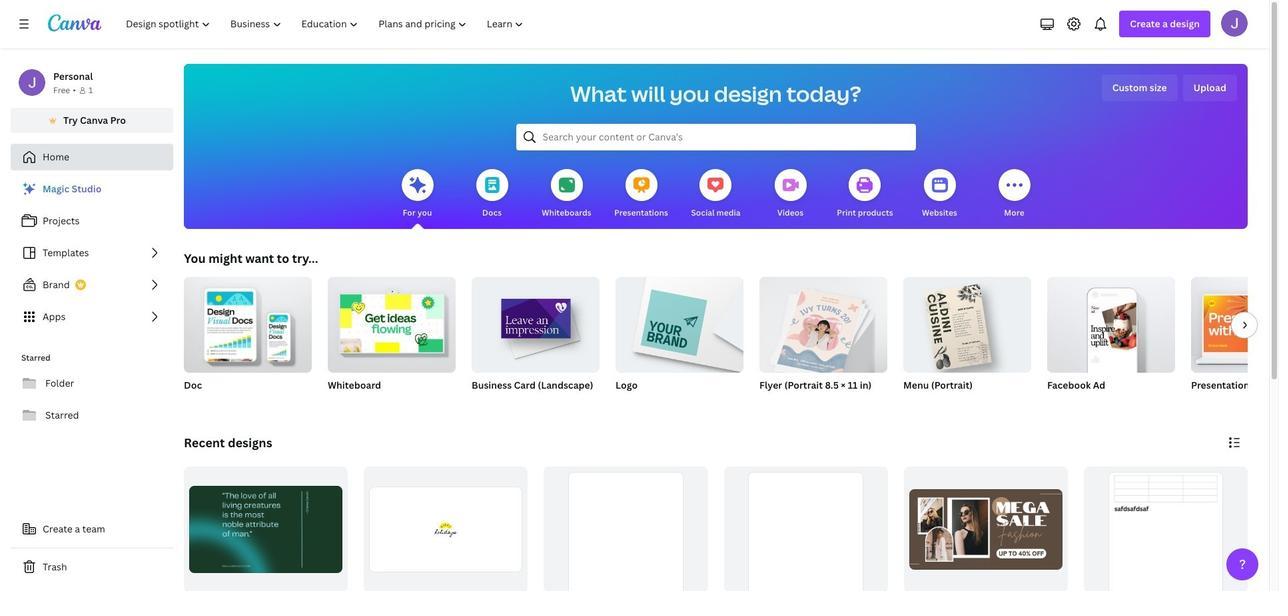 Task type: locate. For each thing, give the bounding box(es) containing it.
None search field
[[516, 124, 916, 151]]

group
[[184, 272, 312, 409], [184, 272, 312, 373], [328, 272, 456, 409], [328, 272, 456, 373], [472, 272, 600, 409], [472, 272, 600, 373], [616, 272, 744, 409], [616, 272, 744, 373], [1048, 272, 1175, 409], [1048, 272, 1175, 373], [760, 277, 888, 409], [760, 277, 888, 377], [904, 277, 1032, 409], [1191, 277, 1279, 409], [1191, 277, 1279, 373], [184, 467, 348, 592], [364, 467, 528, 592], [544, 467, 708, 592], [724, 467, 888, 592], [1084, 467, 1248, 592]]

list
[[11, 176, 173, 331]]

top level navigation element
[[117, 11, 535, 37]]



Task type: describe. For each thing, give the bounding box(es) containing it.
Search search field
[[543, 125, 889, 150]]

jacob simon image
[[1221, 10, 1248, 37]]



Task type: vqa. For each thing, say whether or not it's contained in the screenshot.
Brand Templates link
no



